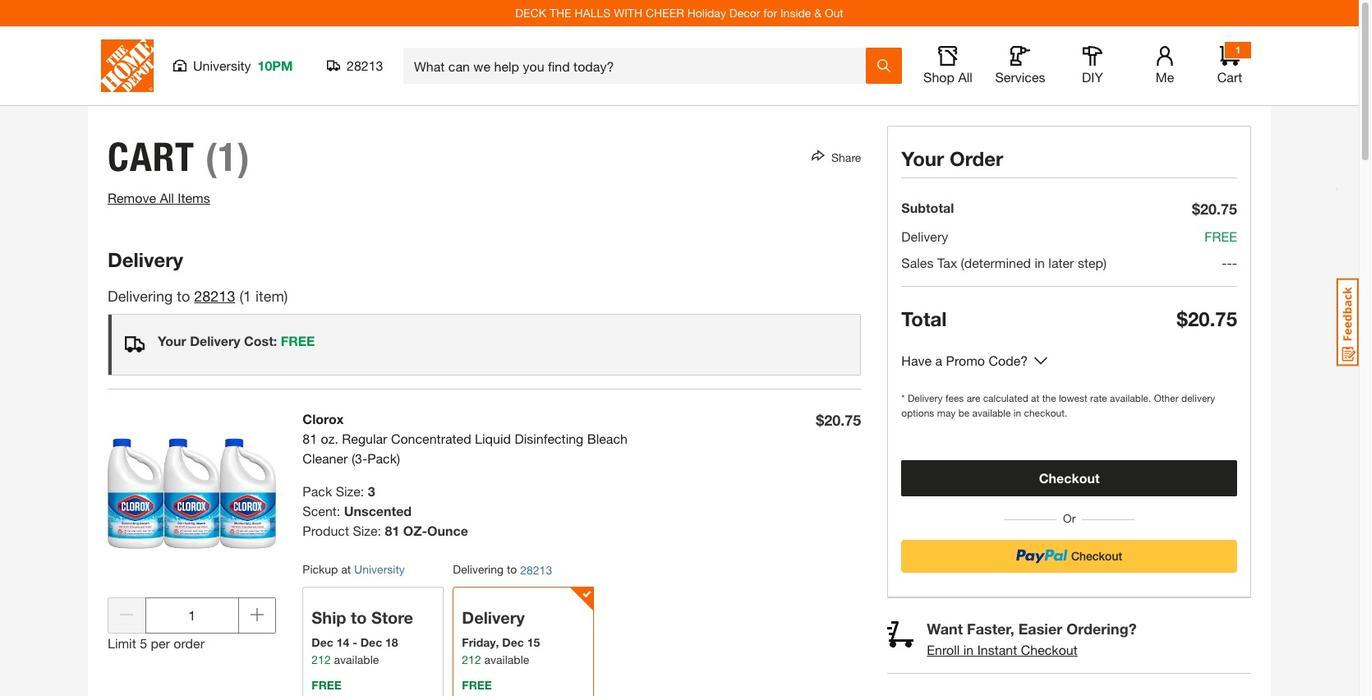 Task type: describe. For each thing, give the bounding box(es) containing it.
decrement image
[[120, 608, 133, 621]]

(3-
[[352, 450, 368, 466]]

dec 15
[[502, 635, 540, 649]]

shop all button
[[922, 46, 975, 85]]

the
[[1043, 392, 1057, 404]]

deck
[[515, 6, 547, 20]]

delivery friday, dec 15 212 available
[[462, 608, 540, 666]]

share link
[[825, 150, 862, 164]]

$20.75 for subtotal
[[1192, 200, 1238, 218]]

2 horizontal spatial in
[[1035, 255, 1045, 270]]

available inside * delivery fees are calculated at the lowest rate available. other delivery options may be available in checkout.
[[973, 407, 1011, 419]]

step)
[[1078, 255, 1107, 270]]

decor
[[730, 6, 761, 20]]

for
[[764, 6, 778, 20]]

limit
[[108, 636, 136, 651]]

delivering to 28213 ( 1 item )
[[108, 287, 288, 305]]

bleach
[[587, 431, 628, 446]]

remove all items
[[108, 190, 210, 205]]

friday,
[[462, 635, 499, 649]]

delivery inside alert
[[190, 333, 240, 348]]

10pm
[[258, 58, 293, 73]]

available.
[[1110, 392, 1152, 404]]

1 vertical spatial at
[[341, 562, 351, 576]]

halls
[[575, 6, 611, 20]]

0 horizontal spatial 1
[[243, 287, 252, 305]]

sales
[[902, 255, 934, 270]]

are
[[967, 392, 981, 404]]

81 inside pack size : 3 scent : unscented product size : 81 oz-ounce
[[385, 523, 400, 538]]

calculated
[[983, 392, 1029, 404]]

cart
[[108, 133, 195, 181]]

services
[[996, 69, 1046, 85]]

*
[[902, 392, 905, 404]]

me button
[[1139, 46, 1192, 85]]

regular
[[342, 431, 387, 446]]

unscented
[[344, 503, 412, 519]]

14
[[337, 635, 349, 649]]

checkout inside button
[[1039, 470, 1100, 486]]

1 horizontal spatial :
[[361, 483, 364, 499]]

to for ship to store dec 14 - dec 18 212 available
[[351, 608, 367, 627]]

28213 inside button
[[347, 58, 383, 73]]

be
[[959, 407, 970, 419]]

free down 14
[[312, 678, 342, 692]]

&
[[815, 6, 822, 20]]

pickup
[[303, 562, 338, 576]]

cleaner
[[303, 450, 348, 466]]

ordering?
[[1067, 620, 1137, 638]]

want faster, easier ordering? enroll in instant checkout
[[927, 620, 1137, 657]]

oz-
[[403, 523, 427, 538]]

1 inside cart 1
[[1236, 44, 1241, 56]]

pickup at university
[[303, 562, 405, 576]]

disinfecting
[[515, 431, 584, 446]]

your for your order
[[902, 147, 945, 170]]

diy button
[[1067, 46, 1119, 85]]

later
[[1049, 255, 1075, 270]]

delivery
[[1182, 392, 1216, 404]]

university button
[[354, 562, 405, 576]]

the home depot logo image
[[101, 39, 154, 92]]

items
[[178, 190, 210, 205]]

1 vertical spatial :
[[337, 503, 340, 519]]

tax
[[938, 255, 958, 270]]

concentrated
[[391, 431, 471, 446]]

product image
[[108, 409, 276, 578]]

fees
[[946, 392, 964, 404]]

3
[[368, 483, 375, 499]]

university 10pm
[[193, 58, 293, 73]]

your order
[[902, 147, 1004, 170]]

(
[[239, 287, 243, 305]]

increment image
[[251, 608, 264, 621]]

checkout.
[[1024, 407, 1068, 419]]

212 inside delivery friday, dec 15 212 available
[[462, 652, 481, 666]]

want
[[927, 620, 963, 638]]

promo
[[946, 353, 985, 368]]

clorox
[[303, 411, 344, 427]]

item
[[256, 287, 284, 305]]

rate
[[1091, 392, 1108, 404]]

all for remove
[[160, 190, 174, 205]]

in inside * delivery fees are calculated at the lowest rate available. other delivery options may be available in checkout.
[[1014, 407, 1022, 419]]

instant
[[978, 642, 1018, 657]]

5
[[140, 636, 147, 651]]

out
[[825, 6, 844, 20]]

code?
[[989, 353, 1028, 368]]

a
[[936, 353, 943, 368]]

deck the halls with cheer holiday decor for inside & out link
[[515, 6, 844, 20]]

have a promo code?
[[902, 353, 1028, 368]]

your for your delivery cost: free
[[158, 333, 186, 348]]

free inside alert
[[281, 333, 315, 348]]

have
[[902, 353, 932, 368]]

1 vertical spatial size
[[353, 523, 378, 538]]

delivery down remove all items link
[[108, 248, 183, 271]]

options
[[902, 407, 935, 419]]

checkout inside want faster, easier ordering? enroll in instant checkout
[[1021, 642, 1078, 657]]

delivery inside delivery friday, dec 15 212 available
[[462, 608, 525, 627]]

shop all
[[924, 69, 973, 85]]

have a promo code? link
[[902, 351, 1028, 371]]

)
[[284, 287, 288, 305]]

per
[[151, 636, 170, 651]]



Task type: locate. For each thing, give the bounding box(es) containing it.
0 vertical spatial delivering
[[108, 287, 173, 305]]

0 vertical spatial size
[[336, 483, 361, 499]]

delivering inside delivering to 28213
[[453, 562, 504, 576]]

2 horizontal spatial 28213
[[520, 563, 552, 577]]

ship to store dec 14 - dec 18 212 available
[[312, 608, 413, 666]]

28213 link up dec 15
[[520, 561, 552, 578]]

free down friday,
[[462, 678, 492, 692]]

0 horizontal spatial dec
[[312, 635, 333, 649]]

0 vertical spatial all
[[959, 69, 973, 85]]

$20.75 left options on the right of the page
[[816, 411, 862, 429]]

delivery up friday,
[[462, 608, 525, 627]]

cart 1
[[1218, 44, 1243, 85]]

2 horizontal spatial to
[[507, 562, 517, 576]]

2 vertical spatial :
[[378, 523, 381, 538]]

1 vertical spatial 81
[[385, 523, 400, 538]]

0 horizontal spatial available
[[334, 652, 379, 666]]

total
[[902, 307, 947, 330]]

may
[[937, 407, 956, 419]]

* delivery fees are calculated at the lowest rate available. other delivery options may be available in checkout.
[[902, 392, 1216, 419]]

1 vertical spatial your
[[158, 333, 186, 348]]

1 vertical spatial 28213
[[194, 287, 235, 305]]

or
[[1057, 511, 1082, 525]]

1 vertical spatial 28213 link
[[520, 561, 552, 578]]

services button
[[994, 46, 1047, 85]]

1 horizontal spatial 1
[[1236, 44, 1241, 56]]

1 horizontal spatial dec
[[361, 635, 382, 649]]

shop
[[924, 69, 955, 85]]

delivering to 28213
[[453, 562, 552, 577]]

in left later
[[1035, 255, 1045, 270]]

university
[[193, 58, 251, 73], [354, 562, 405, 576]]

2 horizontal spatial available
[[973, 407, 1011, 419]]

1 horizontal spatial all
[[959, 69, 973, 85]]

1 212 from the left
[[312, 652, 331, 666]]

1 horizontal spatial available
[[485, 652, 530, 666]]

alert containing your delivery cost:
[[108, 314, 862, 376]]

28213 link
[[194, 287, 235, 305], [520, 561, 552, 578]]

81
[[303, 431, 317, 446], [385, 523, 400, 538]]

0 vertical spatial 1
[[1236, 44, 1241, 56]]

me
[[1156, 69, 1175, 85]]

ounce
[[427, 523, 468, 538]]

1 horizontal spatial 28213 link
[[520, 561, 552, 578]]

1 vertical spatial checkout
[[1021, 642, 1078, 657]]

checkout button
[[902, 460, 1238, 496]]

1 horizontal spatial 81
[[385, 523, 400, 538]]

1 vertical spatial 1
[[243, 287, 252, 305]]

1 horizontal spatial 212
[[462, 652, 481, 666]]

1 left item
[[243, 287, 252, 305]]

store
[[371, 608, 413, 627]]

to up delivery friday, dec 15 212 available
[[507, 562, 517, 576]]

university up the store
[[354, 562, 405, 576]]

0 vertical spatial $20.75
[[1192, 200, 1238, 218]]

pack)
[[367, 450, 400, 466]]

all
[[959, 69, 973, 85], [160, 190, 174, 205]]

81 inside clorox 81 oz. regular concentrated liquid disinfecting bleach cleaner (3-pack)
[[303, 431, 317, 446]]

81 left oz-
[[385, 523, 400, 538]]

1 horizontal spatial at
[[1032, 392, 1040, 404]]

deck the halls with cheer holiday decor for inside & out
[[515, 6, 844, 20]]

1 dec from the left
[[312, 635, 333, 649]]

2 212 from the left
[[462, 652, 481, 666]]

1 vertical spatial to
[[507, 562, 517, 576]]

0 vertical spatial to
[[177, 287, 190, 305]]

order
[[950, 147, 1004, 170]]

available inside delivery friday, dec 15 212 available
[[485, 652, 530, 666]]

212 down ship
[[312, 652, 331, 666]]

available down calculated
[[973, 407, 1011, 419]]

1 horizontal spatial your
[[902, 147, 945, 170]]

to inside delivering to 28213
[[507, 562, 517, 576]]

None text field
[[145, 598, 239, 634]]

0 horizontal spatial all
[[160, 190, 174, 205]]

available
[[973, 407, 1011, 419], [334, 652, 379, 666], [485, 652, 530, 666]]

dec
[[312, 635, 333, 649], [361, 635, 382, 649]]

subtotal
[[902, 200, 954, 215]]

0 vertical spatial university
[[193, 58, 251, 73]]

to for delivering to 28213
[[507, 562, 517, 576]]

free up "---"
[[1205, 228, 1238, 244]]

1 horizontal spatial university
[[354, 562, 405, 576]]

212
[[312, 652, 331, 666], [462, 652, 481, 666]]

oz.
[[321, 431, 339, 446]]

free right cost:
[[281, 333, 315, 348]]

at inside * delivery fees are calculated at the lowest rate available. other delivery options may be available in checkout.
[[1032, 392, 1040, 404]]

0 horizontal spatial in
[[964, 642, 974, 657]]

0 horizontal spatial to
[[177, 287, 190, 305]]

- inside ship to store dec 14 - dec 18 212 available
[[353, 635, 357, 649]]

$20.75 up "---"
[[1192, 200, 1238, 218]]

checkout up the or
[[1039, 470, 1100, 486]]

2 vertical spatial to
[[351, 608, 367, 627]]

---
[[1222, 255, 1238, 270]]

enroll
[[927, 642, 960, 657]]

delivering for delivering to 28213 ( 1 item )
[[108, 287, 173, 305]]

0 vertical spatial in
[[1035, 255, 1045, 270]]

your delivery cost: free
[[158, 333, 315, 348]]

all for shop
[[959, 69, 973, 85]]

delivery
[[902, 228, 949, 244], [108, 248, 183, 271], [190, 333, 240, 348], [908, 392, 943, 404], [462, 608, 525, 627]]

2 vertical spatial $20.75
[[816, 411, 862, 429]]

size
[[336, 483, 361, 499], [353, 523, 378, 538]]

delivery up options on the right of the page
[[908, 392, 943, 404]]

dec left the '18'
[[361, 635, 382, 649]]

to inside ship to store dec 14 - dec 18 212 available
[[351, 608, 367, 627]]

liquid
[[475, 431, 511, 446]]

in right enroll
[[964, 642, 974, 657]]

pack size : 3 scent : unscented product size : 81 oz-ounce
[[303, 483, 468, 538]]

delivery up sales
[[902, 228, 949, 244]]

2 vertical spatial in
[[964, 642, 974, 657]]

1
[[1236, 44, 1241, 56], [243, 287, 252, 305]]

28213 for delivering to 28213
[[520, 563, 552, 577]]

ship
[[312, 608, 346, 627]]

delivering
[[108, 287, 173, 305], [453, 562, 504, 576]]

to for delivering to 28213 ( 1 item )
[[177, 287, 190, 305]]

order
[[174, 636, 205, 651]]

feedback link image
[[1337, 278, 1359, 367]]

1 horizontal spatial delivering
[[453, 562, 504, 576]]

in
[[1035, 255, 1045, 270], [1014, 407, 1022, 419], [964, 642, 974, 657]]

checkout
[[1039, 470, 1100, 486], [1021, 642, 1078, 657]]

:
[[361, 483, 364, 499], [337, 503, 340, 519], [378, 523, 381, 538]]

81 left oz.
[[303, 431, 317, 446]]

alert
[[108, 314, 862, 376]]

0 horizontal spatial 81
[[303, 431, 317, 446]]

delivery left cost:
[[190, 333, 240, 348]]

enroll in instant checkout link
[[927, 642, 1078, 657]]

at right pickup
[[341, 562, 351, 576]]

0 vertical spatial :
[[361, 483, 364, 499]]

212 down friday,
[[462, 652, 481, 666]]

1 vertical spatial all
[[160, 190, 174, 205]]

0 vertical spatial 28213
[[347, 58, 383, 73]]

1 up cart
[[1236, 44, 1241, 56]]

212 inside ship to store dec 14 - dec 18 212 available
[[312, 652, 331, 666]]

in down calculated
[[1014, 407, 1022, 419]]

your up the 'subtotal' at the right top of page
[[902, 147, 945, 170]]

to left (
[[177, 287, 190, 305]]

the
[[550, 6, 572, 20]]

0 vertical spatial your
[[902, 147, 945, 170]]

your down "delivering to 28213 ( 1 item )"
[[158, 333, 186, 348]]

28213 inside delivering to 28213
[[520, 563, 552, 577]]

limit 5 per order
[[108, 636, 205, 651]]

1 vertical spatial in
[[1014, 407, 1022, 419]]

2 vertical spatial 28213
[[520, 563, 552, 577]]

28213 link left (
[[194, 287, 235, 305]]

1 horizontal spatial 28213
[[347, 58, 383, 73]]

remove all items link
[[108, 190, 210, 205]]

0 vertical spatial checkout
[[1039, 470, 1100, 486]]

28213 for delivering to 28213 ( 1 item )
[[194, 287, 235, 305]]

to
[[177, 287, 190, 305], [507, 562, 517, 576], [351, 608, 367, 627]]

university left the 10pm at the left top of page
[[193, 58, 251, 73]]

dec left 14
[[312, 635, 333, 649]]

-
[[1222, 255, 1227, 270], [1227, 255, 1233, 270], [1233, 255, 1238, 270], [353, 635, 357, 649]]

all right shop
[[959, 69, 973, 85]]

$20.75 down "---"
[[1177, 307, 1238, 330]]

delivering for delivering to 28213
[[453, 562, 504, 576]]

: left 3
[[361, 483, 364, 499]]

: down the unscented
[[378, 523, 381, 538]]

size left 3
[[336, 483, 361, 499]]

scent
[[303, 503, 337, 519]]

0 vertical spatial 81
[[303, 431, 317, 446]]

1 vertical spatial university
[[354, 562, 405, 576]]

cost:
[[244, 333, 277, 348]]

remove
[[108, 190, 156, 205]]

1 vertical spatial delivering
[[453, 562, 504, 576]]

18
[[385, 635, 398, 649]]

checkout down easier
[[1021, 642, 1078, 657]]

cart (1)
[[108, 133, 251, 181]]

0 horizontal spatial 212
[[312, 652, 331, 666]]

diy
[[1082, 69, 1104, 85]]

0 horizontal spatial delivering
[[108, 287, 173, 305]]

available inside ship to store dec 14 - dec 18 212 available
[[334, 652, 379, 666]]

free
[[1205, 228, 1238, 244], [281, 333, 315, 348], [312, 678, 342, 692], [462, 678, 492, 692]]

available down dec 15
[[485, 652, 530, 666]]

pack
[[303, 483, 332, 499]]

2 dec from the left
[[361, 635, 382, 649]]

$20.75
[[1192, 200, 1238, 218], [1177, 307, 1238, 330], [816, 411, 862, 429]]

2 horizontal spatial :
[[378, 523, 381, 538]]

0 vertical spatial at
[[1032, 392, 1040, 404]]

0 horizontal spatial :
[[337, 503, 340, 519]]

available down 14
[[334, 652, 379, 666]]

in inside want faster, easier ordering? enroll in instant checkout
[[964, 642, 974, 657]]

clorox 81 oz. regular concentrated liquid disinfecting bleach cleaner (3-pack)
[[303, 411, 628, 466]]

at left the
[[1032, 392, 1040, 404]]

inside
[[781, 6, 811, 20]]

0 horizontal spatial at
[[341, 562, 351, 576]]

0 horizontal spatial 28213
[[194, 287, 235, 305]]

: up product
[[337, 503, 340, 519]]

product
[[303, 523, 349, 538]]

What can we help you find today? search field
[[414, 48, 865, 83]]

size down the unscented
[[353, 523, 378, 538]]

your inside alert
[[158, 333, 186, 348]]

$20.75 for total
[[1177, 307, 1238, 330]]

0 vertical spatial 28213 link
[[194, 287, 235, 305]]

all inside 'button'
[[959, 69, 973, 85]]

0 horizontal spatial university
[[193, 58, 251, 73]]

28213
[[347, 58, 383, 73], [194, 287, 235, 305], [520, 563, 552, 577]]

(determined
[[961, 255, 1031, 270]]

1 vertical spatial $20.75
[[1177, 307, 1238, 330]]

1 horizontal spatial to
[[351, 608, 367, 627]]

holiday
[[688, 6, 726, 20]]

cheer
[[646, 6, 684, 20]]

1 horizontal spatial in
[[1014, 407, 1022, 419]]

delivery inside * delivery fees are calculated at the lowest rate available. other delivery options may be available in checkout.
[[908, 392, 943, 404]]

all left items
[[160, 190, 174, 205]]

0 horizontal spatial 28213 link
[[194, 287, 235, 305]]

faster,
[[967, 620, 1015, 638]]

to right ship
[[351, 608, 367, 627]]

share
[[832, 150, 862, 164]]

0 horizontal spatial your
[[158, 333, 186, 348]]

your
[[902, 147, 945, 170], [158, 333, 186, 348]]



Task type: vqa. For each thing, say whether or not it's contained in the screenshot.


